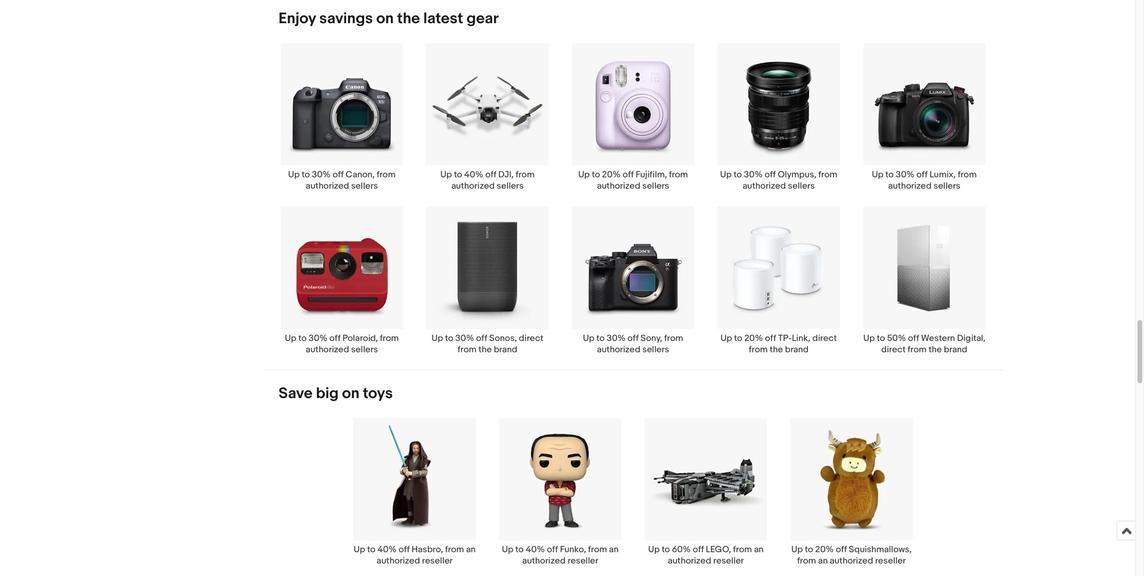 Task type: locate. For each thing, give the bounding box(es) containing it.
30% left the olympus,
[[744, 169, 763, 181]]

up inside up to 30% off sonos, direct from the brand
[[432, 333, 443, 344]]

40% for enjoy savings on the latest gear
[[464, 169, 483, 181]]

an right hasbro, in the bottom left of the page
[[466, 545, 476, 556]]

brand inside the up to 50% off western digital, direct from the brand
[[944, 344, 967, 355]]

reseller inside up to 20% off squishmallows, from an authorized reseller
[[875, 556, 906, 567]]

up
[[288, 169, 300, 181], [440, 169, 452, 181], [578, 169, 590, 181], [720, 169, 732, 181], [872, 169, 884, 181], [285, 333, 296, 344], [432, 333, 443, 344], [583, 333, 595, 344], [721, 333, 732, 344], [863, 333, 875, 344], [354, 545, 365, 556], [502, 545, 513, 556], [648, 545, 660, 556], [791, 545, 803, 556]]

off for hasbro,
[[399, 545, 410, 556]]

off inside up to 40% off funko, from an authorized reseller
[[547, 545, 558, 556]]

30% inside up to 30% off canon, from authorized sellers
[[312, 169, 331, 181]]

fujifilm,
[[636, 169, 667, 181]]

from inside 'up to 40% off hasbro, from an authorized reseller'
[[445, 545, 464, 556]]

to inside up to 30% off sonos, direct from the brand
[[445, 333, 453, 344]]

brand inside up to 20% off tp-link, direct from the brand
[[785, 344, 809, 355]]

off left the olympus,
[[765, 169, 776, 181]]

direct right sonos,
[[519, 333, 543, 344]]

up inside up to 60% off lego, from an authorized reseller
[[648, 545, 660, 556]]

sellers inside "up to 30% off polaroid, from authorized sellers"
[[351, 344, 378, 355]]

30% for polaroid,
[[309, 333, 327, 344]]

up inside the up to 50% off western digital, direct from the brand
[[863, 333, 875, 344]]

off left dji,
[[485, 169, 496, 181]]

off inside up to 30% off canon, from authorized sellers
[[333, 169, 344, 181]]

0 vertical spatial list
[[264, 43, 1002, 370]]

to inside up to 30% off canon, from authorized sellers
[[302, 169, 310, 181]]

up for up to 40% off funko, from an authorized reseller
[[502, 545, 513, 556]]

up to 30% off sonos, direct from the brand
[[432, 333, 543, 355]]

off left canon,
[[333, 169, 344, 181]]

off left squishmallows,
[[836, 545, 847, 556]]

40% left dji,
[[464, 169, 483, 181]]

up to 40% off hasbro, from an authorized reseller link
[[342, 418, 488, 567]]

to inside the up to 20% off fujifilm, from authorized sellers
[[592, 169, 600, 181]]

0 horizontal spatial direct
[[519, 333, 543, 344]]

toys
[[363, 385, 393, 403]]

off for sonos,
[[476, 333, 487, 344]]

an
[[466, 545, 476, 556], [609, 545, 619, 556], [754, 545, 764, 556], [818, 556, 828, 567]]

direct inside up to 20% off tp-link, direct from the brand
[[812, 333, 837, 344]]

up to 30% off olympus, from authorized sellers link
[[706, 43, 852, 192]]

off left lumix,
[[917, 169, 928, 181]]

direct left western
[[881, 344, 906, 355]]

up to 30% off sonos, direct from the brand link
[[415, 206, 560, 355]]

enjoy
[[279, 10, 316, 28]]

0 horizontal spatial brand
[[494, 344, 517, 355]]

on right big
[[342, 385, 360, 403]]

30% left sonos,
[[455, 333, 474, 344]]

from
[[377, 169, 396, 181], [516, 169, 535, 181], [669, 169, 688, 181], [818, 169, 837, 181], [958, 169, 977, 181], [380, 333, 399, 344], [664, 333, 683, 344], [458, 344, 477, 355], [749, 344, 768, 355], [908, 344, 927, 355], [445, 545, 464, 556], [588, 545, 607, 556], [733, 545, 752, 556], [797, 556, 816, 567]]

off for funko,
[[547, 545, 558, 556]]

off right 50% at the right bottom
[[908, 333, 919, 344]]

off left sony,
[[628, 333, 639, 344]]

up to 40% off hasbro, from an authorized reseller
[[354, 545, 476, 567]]

from for up to 40% off funko, from an authorized reseller
[[588, 545, 607, 556]]

40% left funko,
[[526, 545, 545, 556]]

on for the
[[376, 10, 394, 28]]

off inside "up to 30% off polaroid, from authorized sellers"
[[329, 333, 341, 344]]

sellers inside up to 40% off dji, from authorized sellers
[[497, 181, 524, 192]]

0 vertical spatial 20%
[[602, 169, 621, 181]]

reseller inside 'up to 40% off hasbro, from an authorized reseller'
[[422, 556, 453, 567]]

30% left lumix,
[[896, 169, 915, 181]]

off inside up to 30% off sony, from authorized sellers
[[628, 333, 639, 344]]

reseller for funko,
[[568, 556, 598, 567]]

1 horizontal spatial brand
[[785, 344, 809, 355]]

20% inside the up to 20% off fujifilm, from authorized sellers
[[602, 169, 621, 181]]

from inside up to 30% off canon, from authorized sellers
[[377, 169, 396, 181]]

authorized inside the up to 20% off fujifilm, from authorized sellers
[[597, 181, 640, 192]]

1 vertical spatial on
[[342, 385, 360, 403]]

enjoy savings on the latest gear
[[279, 10, 499, 28]]

authorized inside up to 20% off squishmallows, from an authorized reseller
[[830, 556, 873, 567]]

from inside up to 30% off sony, from authorized sellers
[[664, 333, 683, 344]]

off for canon,
[[333, 169, 344, 181]]

0 vertical spatial on
[[376, 10, 394, 28]]

30% for canon,
[[312, 169, 331, 181]]

to inside up to 30% off sony, from authorized sellers
[[597, 333, 605, 344]]

off inside up to 20% off tp-link, direct from the brand
[[765, 333, 776, 344]]

up inside 'up to 40% off hasbro, from an authorized reseller'
[[354, 545, 365, 556]]

reseller for squishmallows,
[[875, 556, 906, 567]]

from inside up to 30% off lumix, from authorized sellers
[[958, 169, 977, 181]]

up inside up to 40% off dji, from authorized sellers
[[440, 169, 452, 181]]

to for up to 20% off tp-link, direct from the brand
[[734, 333, 742, 344]]

up to 20% off squishmallows, from an authorized reseller link
[[779, 418, 924, 567]]

to inside up to 30% off lumix, from authorized sellers
[[886, 169, 894, 181]]

from for up to 40% off hasbro, from an authorized reseller
[[445, 545, 464, 556]]

off left hasbro, in the bottom left of the page
[[399, 545, 410, 556]]

an inside 'up to 40% off hasbro, from an authorized reseller'
[[466, 545, 476, 556]]

2 vertical spatial 20%
[[815, 545, 834, 556]]

30% inside "up to 30% off polaroid, from authorized sellers"
[[309, 333, 327, 344]]

1 reseller from the left
[[422, 556, 453, 567]]

brand for up to 20% off tp-link, direct from the brand
[[785, 344, 809, 355]]

up to 60% off lego, from an authorized reseller
[[648, 545, 764, 567]]

20% for authorized
[[815, 545, 834, 556]]

up for up to 30% off olympus, from authorized sellers
[[720, 169, 732, 181]]

20% inside up to 20% off squishmallows, from an authorized reseller
[[815, 545, 834, 556]]

authorized inside up to 60% off lego, from an authorized reseller
[[668, 556, 711, 567]]

hasbro,
[[412, 545, 443, 556]]

reseller
[[422, 556, 453, 567], [568, 556, 598, 567], [713, 556, 744, 567], [875, 556, 906, 567]]

0 horizontal spatial 40%
[[377, 545, 397, 556]]

2 brand from the left
[[785, 344, 809, 355]]

off inside 'up to 40% off hasbro, from an authorized reseller'
[[399, 545, 410, 556]]

40%
[[464, 169, 483, 181], [377, 545, 397, 556], [526, 545, 545, 556]]

off for tp-
[[765, 333, 776, 344]]

to for up to 20% off squishmallows, from an authorized reseller
[[805, 545, 813, 556]]

up inside "up to 30% off polaroid, from authorized sellers"
[[285, 333, 296, 344]]

reseller for hasbro,
[[422, 556, 453, 567]]

from inside up to 60% off lego, from an authorized reseller
[[733, 545, 752, 556]]

up for up to 50% off western digital, direct from the brand
[[863, 333, 875, 344]]

an left squishmallows,
[[818, 556, 828, 567]]

direct inside the up to 50% off western digital, direct from the brand
[[881, 344, 906, 355]]

3 reseller from the left
[[713, 556, 744, 567]]

1 list from the top
[[264, 43, 1002, 370]]

1 horizontal spatial on
[[376, 10, 394, 28]]

off for squishmallows,
[[836, 545, 847, 556]]

an right funko,
[[609, 545, 619, 556]]

30% inside up to 30% off olympus, from authorized sellers
[[744, 169, 763, 181]]

up inside the up to 20% off fujifilm, from authorized sellers
[[578, 169, 590, 181]]

authorized
[[306, 181, 349, 192], [451, 181, 495, 192], [597, 181, 640, 192], [743, 181, 786, 192], [888, 181, 932, 192], [306, 344, 349, 355], [597, 344, 640, 355], [377, 556, 420, 567], [522, 556, 566, 567], [668, 556, 711, 567], [830, 556, 873, 567]]

olympus,
[[778, 169, 816, 181]]

2 horizontal spatial 20%
[[815, 545, 834, 556]]

from inside the up to 20% off fujifilm, from authorized sellers
[[669, 169, 688, 181]]

sellers for canon,
[[351, 181, 378, 192]]

up to 20% off tp-link, direct from the brand link
[[706, 206, 852, 355]]

list containing up to 30% off canon, from authorized sellers
[[264, 43, 1002, 370]]

reseller inside up to 40% off funko, from an authorized reseller
[[568, 556, 598, 567]]

up to 50% off western digital, direct from the brand link
[[852, 206, 997, 355]]

authorized inside up to 30% off lumix, from authorized sellers
[[888, 181, 932, 192]]

up for up to 20% off fujifilm, from authorized sellers
[[578, 169, 590, 181]]

20% left fujifilm,
[[602, 169, 621, 181]]

sellers inside up to 30% off sony, from authorized sellers
[[642, 344, 669, 355]]

30% for sonos,
[[455, 333, 474, 344]]

from inside up to 40% off funko, from an authorized reseller
[[588, 545, 607, 556]]

brand
[[494, 344, 517, 355], [785, 344, 809, 355], [944, 344, 967, 355]]

up inside up to 30% off lumix, from authorized sellers
[[872, 169, 884, 181]]

off inside up to 30% off sonos, direct from the brand
[[476, 333, 487, 344]]

an inside up to 40% off funko, from an authorized reseller
[[609, 545, 619, 556]]

off right the "60%"
[[693, 545, 704, 556]]

up to 60% off lego, from an authorized reseller link
[[633, 418, 779, 567]]

off left sonos,
[[476, 333, 487, 344]]

1 horizontal spatial 20%
[[744, 333, 763, 344]]

off for lego,
[[693, 545, 704, 556]]

sellers
[[351, 181, 378, 192], [497, 181, 524, 192], [642, 181, 669, 192], [788, 181, 815, 192], [934, 181, 961, 192], [351, 344, 378, 355], [642, 344, 669, 355]]

2 horizontal spatial direct
[[881, 344, 906, 355]]

off inside up to 30% off olympus, from authorized sellers
[[765, 169, 776, 181]]

sellers inside up to 30% off olympus, from authorized sellers
[[788, 181, 815, 192]]

to inside up to 20% off tp-link, direct from the brand
[[734, 333, 742, 344]]

up to 30% off lumix, from authorized sellers
[[872, 169, 977, 192]]

brand inside up to 30% off sonos, direct from the brand
[[494, 344, 517, 355]]

4 reseller from the left
[[875, 556, 906, 567]]

up inside up to 40% off funko, from an authorized reseller
[[502, 545, 513, 556]]

20% for sellers
[[602, 169, 621, 181]]

to inside up to 40% off funko, from an authorized reseller
[[515, 545, 524, 556]]

30% inside up to 30% off sonos, direct from the brand
[[455, 333, 474, 344]]

digital,
[[957, 333, 985, 344]]

off
[[333, 169, 344, 181], [485, 169, 496, 181], [623, 169, 634, 181], [765, 169, 776, 181], [917, 169, 928, 181], [329, 333, 341, 344], [476, 333, 487, 344], [628, 333, 639, 344], [765, 333, 776, 344], [908, 333, 919, 344], [399, 545, 410, 556], [547, 545, 558, 556], [693, 545, 704, 556], [836, 545, 847, 556]]

up for up to 40% off hasbro, from an authorized reseller
[[354, 545, 365, 556]]

off inside up to 60% off lego, from an authorized reseller
[[693, 545, 704, 556]]

off left the polaroid,
[[329, 333, 341, 344]]

to inside up to 60% off lego, from an authorized reseller
[[662, 545, 670, 556]]

an right lego,
[[754, 545, 764, 556]]

sellers for polaroid,
[[351, 344, 378, 355]]

off left funko,
[[547, 545, 558, 556]]

to inside up to 40% off dji, from authorized sellers
[[454, 169, 462, 181]]

40% left hasbro, in the bottom left of the page
[[377, 545, 397, 556]]

40% inside up to 40% off dji, from authorized sellers
[[464, 169, 483, 181]]

1 horizontal spatial direct
[[812, 333, 837, 344]]

list
[[264, 43, 1002, 370], [264, 418, 1002, 577]]

2 reseller from the left
[[568, 556, 598, 567]]

off left tp- on the bottom of page
[[765, 333, 776, 344]]

30% for sony,
[[607, 333, 626, 344]]

up inside up to 30% off canon, from authorized sellers
[[288, 169, 300, 181]]

20% left tp- on the bottom of page
[[744, 333, 763, 344]]

30% left the polaroid,
[[309, 333, 327, 344]]

0 horizontal spatial 20%
[[602, 169, 621, 181]]

to inside "up to 30% off polaroid, from authorized sellers"
[[298, 333, 307, 344]]

list for save big on toys
[[264, 418, 1002, 577]]

sellers inside up to 30% off canon, from authorized sellers
[[351, 181, 378, 192]]

up to 40% off funko, from an authorized reseller link
[[488, 418, 633, 567]]

to for up to 40% off funko, from an authorized reseller
[[515, 545, 524, 556]]

0 horizontal spatial on
[[342, 385, 360, 403]]

to
[[302, 169, 310, 181], [454, 169, 462, 181], [592, 169, 600, 181], [734, 169, 742, 181], [886, 169, 894, 181], [298, 333, 307, 344], [445, 333, 453, 344], [597, 333, 605, 344], [734, 333, 742, 344], [877, 333, 885, 344], [367, 545, 375, 556], [515, 545, 524, 556], [662, 545, 670, 556], [805, 545, 813, 556]]

from inside "up to 30% off polaroid, from authorized sellers"
[[380, 333, 399, 344]]

30% left sony,
[[607, 333, 626, 344]]

1 brand from the left
[[494, 344, 517, 355]]

up to 30% off canon, from authorized sellers link
[[269, 43, 415, 192]]

dji,
[[498, 169, 514, 181]]

off for western
[[908, 333, 919, 344]]

to for up to 30% off polaroid, from authorized sellers
[[298, 333, 307, 344]]

direct right link,
[[812, 333, 837, 344]]

on for toys
[[342, 385, 360, 403]]

to for up to 30% off olympus, from authorized sellers
[[734, 169, 742, 181]]

list containing up to 40% off hasbro, from an authorized reseller
[[264, 418, 1002, 577]]

an for up to 40% off funko, from an authorized reseller
[[609, 545, 619, 556]]

to for up to 40% off dji, from authorized sellers
[[454, 169, 462, 181]]

to for up to 50% off western digital, direct from the brand
[[877, 333, 885, 344]]

2 horizontal spatial 40%
[[526, 545, 545, 556]]

off for dji,
[[485, 169, 496, 181]]

an inside up to 60% off lego, from an authorized reseller
[[754, 545, 764, 556]]

up inside up to 20% off squishmallows, from an authorized reseller
[[791, 545, 803, 556]]

off left fujifilm,
[[623, 169, 634, 181]]

1 vertical spatial 20%
[[744, 333, 763, 344]]

authorized inside up to 40% off dji, from authorized sellers
[[451, 181, 495, 192]]

20% inside up to 20% off tp-link, direct from the brand
[[744, 333, 763, 344]]

off for sony,
[[628, 333, 639, 344]]

up inside up to 30% off sony, from authorized sellers
[[583, 333, 595, 344]]

20% left squishmallows,
[[815, 545, 834, 556]]

from for up to 30% off polaroid, from authorized sellers
[[380, 333, 399, 344]]

1 vertical spatial list
[[264, 418, 1002, 577]]

1 horizontal spatial 40%
[[464, 169, 483, 181]]

30% inside up to 30% off lumix, from authorized sellers
[[896, 169, 915, 181]]

from inside up to 40% off dji, from authorized sellers
[[516, 169, 535, 181]]

30% inside up to 30% off sony, from authorized sellers
[[607, 333, 626, 344]]

the
[[397, 10, 420, 28], [479, 344, 492, 355], [770, 344, 783, 355], [929, 344, 942, 355]]

sellers inside up to 30% off lumix, from authorized sellers
[[934, 181, 961, 192]]

30%
[[312, 169, 331, 181], [744, 169, 763, 181], [896, 169, 915, 181], [309, 333, 327, 344], [455, 333, 474, 344], [607, 333, 626, 344]]

to for up to 30% off canon, from authorized sellers
[[302, 169, 310, 181]]

2 list from the top
[[264, 418, 1002, 577]]

an inside up to 20% off squishmallows, from an authorized reseller
[[818, 556, 828, 567]]

on right savings
[[376, 10, 394, 28]]

tp-
[[778, 333, 792, 344]]

3 brand from the left
[[944, 344, 967, 355]]

30% left canon,
[[312, 169, 331, 181]]

up to 30% off sony, from authorized sellers link
[[560, 206, 706, 355]]

to inside up to 20% off squishmallows, from an authorized reseller
[[805, 545, 813, 556]]

up to 30% off lumix, from authorized sellers link
[[852, 43, 997, 192]]

40% inside up to 40% off funko, from an authorized reseller
[[526, 545, 545, 556]]

20%
[[602, 169, 621, 181], [744, 333, 763, 344], [815, 545, 834, 556]]

up to 20% off fujifilm, from authorized sellers link
[[560, 43, 706, 192]]

sellers for lumix,
[[934, 181, 961, 192]]

gear
[[467, 10, 499, 28]]

off inside the up to 50% off western digital, direct from the brand
[[908, 333, 919, 344]]

to inside 'up to 40% off hasbro, from an authorized reseller'
[[367, 545, 375, 556]]

up to 20% off squishmallows, from an authorized reseller
[[791, 545, 912, 567]]

to inside up to 30% off olympus, from authorized sellers
[[734, 169, 742, 181]]

off inside up to 40% off dji, from authorized sellers
[[485, 169, 496, 181]]

direct
[[519, 333, 543, 344], [812, 333, 837, 344], [881, 344, 906, 355]]

up inside up to 30% off olympus, from authorized sellers
[[720, 169, 732, 181]]

2 horizontal spatial brand
[[944, 344, 967, 355]]

to inside the up to 50% off western digital, direct from the brand
[[877, 333, 885, 344]]

reseller inside up to 60% off lego, from an authorized reseller
[[713, 556, 744, 567]]

sellers inside the up to 20% off fujifilm, from authorized sellers
[[642, 181, 669, 192]]

up inside up to 20% off tp-link, direct from the brand
[[721, 333, 732, 344]]

up to 30% off olympus, from authorized sellers
[[720, 169, 837, 192]]

on
[[376, 10, 394, 28], [342, 385, 360, 403]]

off inside up to 20% off squishmallows, from an authorized reseller
[[836, 545, 847, 556]]

from inside up to 30% off olympus, from authorized sellers
[[818, 169, 837, 181]]



Task type: vqa. For each thing, say whether or not it's contained in the screenshot.
40%
yes



Task type: describe. For each thing, give the bounding box(es) containing it.
up for up to 30% off sonos, direct from the brand
[[432, 333, 443, 344]]

up to 50% off western digital, direct from the brand
[[863, 333, 985, 355]]

up for up to 30% off sony, from authorized sellers
[[583, 333, 595, 344]]

40% inside 'up to 40% off hasbro, from an authorized reseller'
[[377, 545, 397, 556]]

link,
[[792, 333, 811, 344]]

from inside the up to 50% off western digital, direct from the brand
[[908, 344, 927, 355]]

from inside up to 20% off tp-link, direct from the brand
[[749, 344, 768, 355]]

from for up to 30% off canon, from authorized sellers
[[377, 169, 396, 181]]

squishmallows,
[[849, 545, 912, 556]]

an for up to 60% off lego, from an authorized reseller
[[754, 545, 764, 556]]

direct inside up to 30% off sonos, direct from the brand
[[519, 333, 543, 344]]

sellers for sony,
[[642, 344, 669, 355]]

from for up to 30% off sony, from authorized sellers
[[664, 333, 683, 344]]

up for up to 30% off lumix, from authorized sellers
[[872, 169, 884, 181]]

canon,
[[346, 169, 375, 181]]

to for up to 60% off lego, from an authorized reseller
[[662, 545, 670, 556]]

50%
[[887, 333, 906, 344]]

up to 30% off canon, from authorized sellers
[[288, 169, 396, 192]]

polaroid,
[[343, 333, 378, 344]]

latest
[[423, 10, 463, 28]]

an for up to 20% off squishmallows, from an authorized reseller
[[818, 556, 828, 567]]

up for up to 20% off tp-link, direct from the brand
[[721, 333, 732, 344]]

up to 30% off sony, from authorized sellers
[[583, 333, 683, 355]]

funko,
[[560, 545, 586, 556]]

to for up to 20% off fujifilm, from authorized sellers
[[592, 169, 600, 181]]

up to 40% off funko, from an authorized reseller
[[502, 545, 619, 567]]

the inside the up to 50% off western digital, direct from the brand
[[929, 344, 942, 355]]

from for up to 40% off dji, from authorized sellers
[[516, 169, 535, 181]]

up for up to 20% off squishmallows, from an authorized reseller
[[791, 545, 803, 556]]

direct for up to 20% off tp-link, direct from the brand
[[812, 333, 837, 344]]

authorized inside up to 40% off funko, from an authorized reseller
[[522, 556, 566, 567]]

up for up to 30% off canon, from authorized sellers
[[288, 169, 300, 181]]

authorized inside 'up to 40% off hasbro, from an authorized reseller'
[[377, 556, 420, 567]]

up to 20% off fujifilm, from authorized sellers
[[578, 169, 688, 192]]

direct for up to 50% off western digital, direct from the brand
[[881, 344, 906, 355]]

western
[[921, 333, 955, 344]]

up for up to 40% off dji, from authorized sellers
[[440, 169, 452, 181]]

off for lumix,
[[917, 169, 928, 181]]

up for up to 60% off lego, from an authorized reseller
[[648, 545, 660, 556]]

60%
[[672, 545, 691, 556]]

the inside up to 20% off tp-link, direct from the brand
[[770, 344, 783, 355]]

up to 30% off polaroid, from authorized sellers link
[[269, 206, 415, 355]]

up for up to 30% off polaroid, from authorized sellers
[[285, 333, 296, 344]]

the inside up to 30% off sonos, direct from the brand
[[479, 344, 492, 355]]

from for up to 60% off lego, from an authorized reseller
[[733, 545, 752, 556]]

30% for olympus,
[[744, 169, 763, 181]]

lumix,
[[930, 169, 956, 181]]

from for up to 30% off lumix, from authorized sellers
[[958, 169, 977, 181]]

to for up to 30% off sony, from authorized sellers
[[597, 333, 605, 344]]

20% for from
[[744, 333, 763, 344]]

from inside up to 30% off sonos, direct from the brand
[[458, 344, 477, 355]]

brand for up to 50% off western digital, direct from the brand
[[944, 344, 967, 355]]

save
[[279, 385, 313, 403]]

off for olympus,
[[765, 169, 776, 181]]

up to 40% off dji, from authorized sellers
[[440, 169, 535, 192]]

authorized inside "up to 30% off polaroid, from authorized sellers"
[[306, 344, 349, 355]]

lego,
[[706, 545, 731, 556]]

from for up to 30% off olympus, from authorized sellers
[[818, 169, 837, 181]]

40% for save big on toys
[[526, 545, 545, 556]]

reseller for lego,
[[713, 556, 744, 567]]

to for up to 30% off sonos, direct from the brand
[[445, 333, 453, 344]]

authorized inside up to 30% off olympus, from authorized sellers
[[743, 181, 786, 192]]

sellers for dji,
[[497, 181, 524, 192]]

up to 40% off dji, from authorized sellers link
[[415, 43, 560, 192]]

from for up to 20% off fujifilm, from authorized sellers
[[669, 169, 688, 181]]

list for enjoy savings on the latest gear
[[264, 43, 1002, 370]]

authorized inside up to 30% off sony, from authorized sellers
[[597, 344, 640, 355]]

up to 30% off polaroid, from authorized sellers
[[285, 333, 399, 355]]

sonos,
[[489, 333, 517, 344]]

to for up to 30% off lumix, from authorized sellers
[[886, 169, 894, 181]]

up to 20% off tp-link, direct from the brand
[[721, 333, 837, 355]]

an for up to 40% off hasbro, from an authorized reseller
[[466, 545, 476, 556]]

big
[[316, 385, 339, 403]]

from for up to 20% off squishmallows, from an authorized reseller
[[797, 556, 816, 567]]

30% for lumix,
[[896, 169, 915, 181]]

sellers for olympus,
[[788, 181, 815, 192]]

savings
[[319, 10, 373, 28]]

off for polaroid,
[[329, 333, 341, 344]]

save big on toys
[[279, 385, 393, 403]]

sony,
[[641, 333, 662, 344]]

to for up to 40% off hasbro, from an authorized reseller
[[367, 545, 375, 556]]

off for fujifilm,
[[623, 169, 634, 181]]

authorized inside up to 30% off canon, from authorized sellers
[[306, 181, 349, 192]]

sellers for fujifilm,
[[642, 181, 669, 192]]



